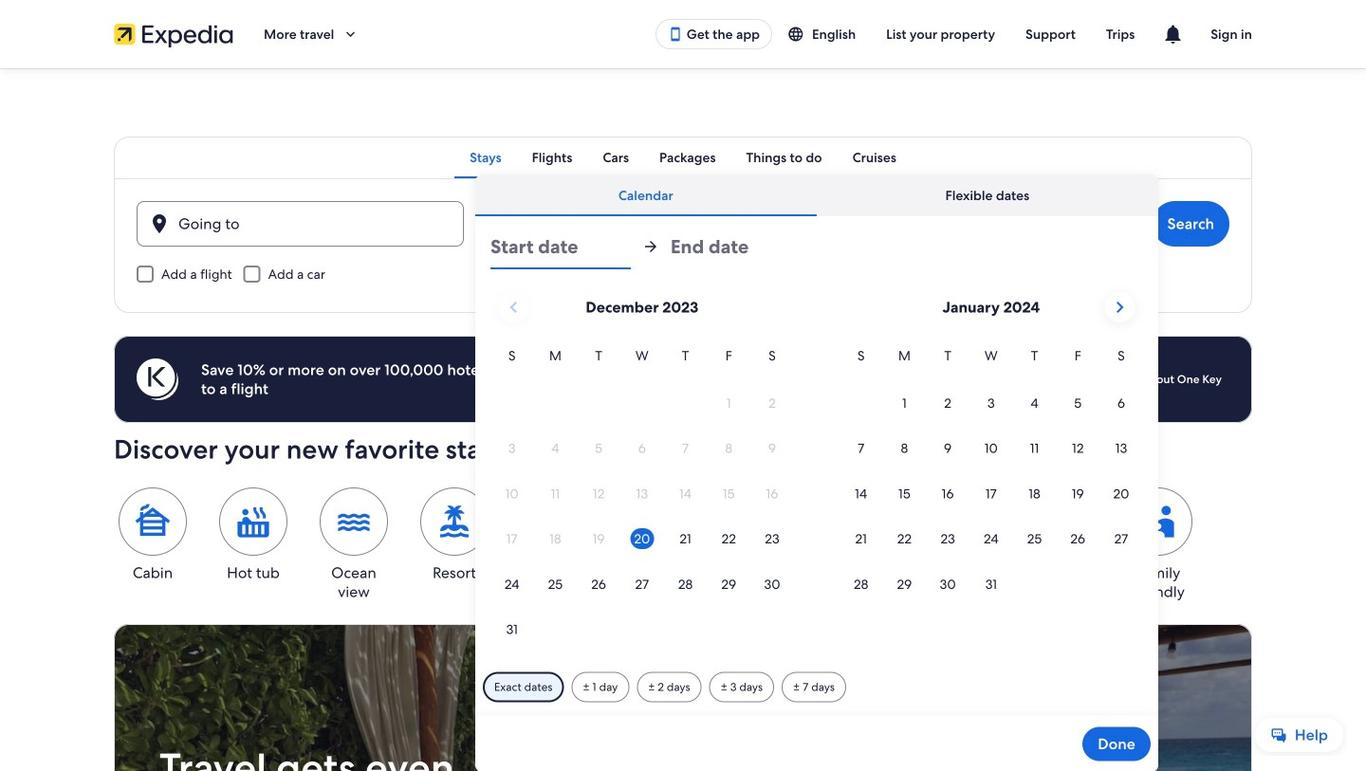Task type: locate. For each thing, give the bounding box(es) containing it.
expedia logo image
[[114, 21, 233, 47]]

tab list
[[114, 137, 1253, 178], [475, 175, 1159, 216]]

december 2023 element
[[490, 345, 794, 653]]

main content
[[0, 68, 1366, 771]]

application
[[490, 285, 1143, 653]]

download the app button image
[[668, 27, 683, 42]]

communication center icon image
[[1162, 23, 1185, 46]]

travel sale activities deals image
[[114, 624, 1253, 771]]



Task type: vqa. For each thing, say whether or not it's contained in the screenshot.
NEXT MONTH image
yes



Task type: describe. For each thing, give the bounding box(es) containing it.
directional image
[[642, 238, 659, 255]]

more travel image
[[342, 26, 359, 43]]

january 2024 element
[[840, 345, 1143, 608]]

next month image
[[1109, 296, 1131, 319]]

today element
[[630, 529, 654, 550]]

previous month image
[[502, 296, 525, 319]]

small image
[[788, 26, 812, 43]]



